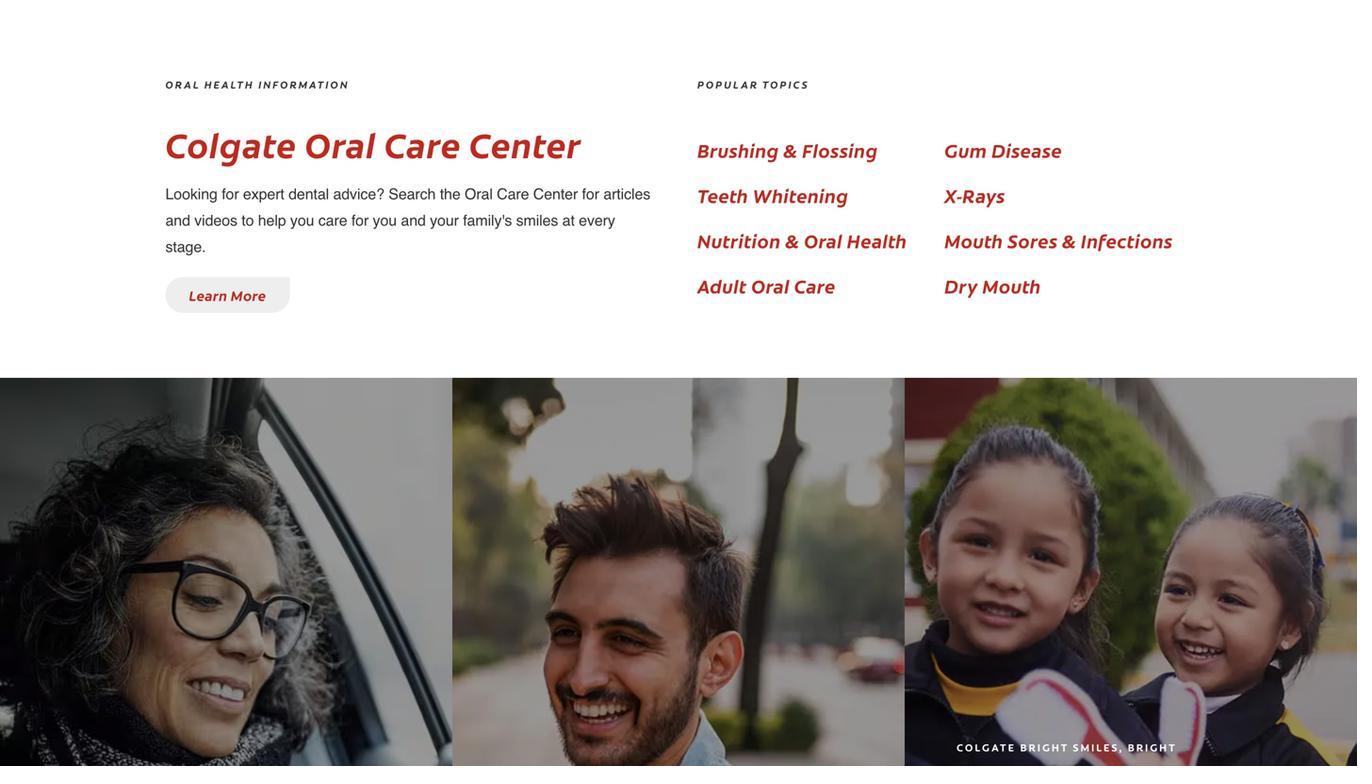 Task type: vqa. For each thing, say whether or not it's contained in the screenshot.
and
yes



Task type: locate. For each thing, give the bounding box(es) containing it.
adult
[[698, 272, 747, 299]]

& down whitening
[[786, 227, 800, 254]]

nutrition & oral health link
[[698, 227, 945, 254]]

teeth whitening link
[[698, 182, 945, 208]]

colgate
[[165, 119, 297, 168]]

care down nutrition & oral health link
[[794, 272, 836, 299]]

gum
[[945, 137, 987, 163]]

rays
[[963, 182, 1006, 208]]

0 vertical spatial mouth
[[945, 227, 1003, 254]]

mouth down the x-rays
[[945, 227, 1003, 254]]

smiles,
[[1073, 744, 1124, 755]]

and down search
[[401, 212, 426, 229]]

dry mouth
[[945, 272, 1041, 299]]

x-rays
[[945, 182, 1006, 208]]

2 horizontal spatial care
[[794, 272, 836, 299]]

1 horizontal spatial bright
[[1128, 744, 1177, 755]]

mouth down sores
[[983, 272, 1041, 299]]

topics
[[763, 77, 810, 91]]

mouth sores & infections
[[945, 227, 1173, 254]]

expert
[[243, 185, 284, 203]]

for up every
[[582, 185, 599, 203]]

colgate oral care center
[[165, 119, 581, 168]]

at
[[562, 212, 575, 229]]

care up search
[[384, 119, 461, 168]]

0 vertical spatial care
[[384, 119, 461, 168]]

for
[[222, 185, 239, 203], [582, 185, 599, 203], [351, 212, 369, 229]]

0 horizontal spatial and
[[165, 212, 190, 229]]

& for brushing
[[784, 137, 798, 163]]

help
[[258, 212, 286, 229]]

0 horizontal spatial bright
[[1020, 744, 1069, 755]]

2 and from the left
[[401, 212, 426, 229]]

care
[[384, 119, 461, 168], [497, 185, 529, 203], [794, 272, 836, 299]]

you down dental
[[290, 212, 314, 229]]

& for nutrition
[[786, 227, 800, 254]]

for up videos in the left of the page
[[222, 185, 239, 203]]

information
[[258, 77, 349, 91]]

oral up the family's
[[465, 185, 493, 203]]

x-
[[945, 182, 963, 208]]

& up whitening
[[784, 137, 798, 163]]

learn
[[189, 285, 228, 305]]

care up smiles
[[497, 185, 529, 203]]

oral
[[305, 119, 376, 168], [465, 185, 493, 203], [804, 227, 843, 254], [751, 272, 790, 299]]

advice?
[[333, 185, 385, 203]]

more
[[231, 285, 266, 305]]

for down advice?
[[351, 212, 369, 229]]

and
[[165, 212, 190, 229], [401, 212, 426, 229]]

search
[[389, 185, 436, 203]]

whitening
[[753, 182, 849, 208]]

mouth sores & infections link
[[945, 227, 1192, 254]]

1 vertical spatial care
[[497, 185, 529, 203]]

every
[[579, 212, 615, 229]]

1 you from the left
[[290, 212, 314, 229]]

0 horizontal spatial care
[[384, 119, 461, 168]]

colgate bright smiles, bright
[[957, 744, 1177, 766]]

0 vertical spatial center
[[469, 119, 581, 168]]

center inside looking for expert dental advice? search the oral care center for articles and videos to help you care for you and your family's smiles at every stage.
[[533, 185, 578, 203]]

1 horizontal spatial and
[[401, 212, 426, 229]]

mouth
[[945, 227, 1003, 254], [983, 272, 1041, 299]]

articles
[[604, 185, 651, 203]]

bright left smiles,
[[1020, 744, 1069, 755]]

the
[[440, 185, 461, 203]]

2 horizontal spatial for
[[582, 185, 599, 203]]

2 vertical spatial care
[[794, 272, 836, 299]]

oral down teeth whitening link
[[804, 227, 843, 254]]

family's
[[463, 212, 512, 229]]

1 horizontal spatial you
[[373, 212, 397, 229]]

1 horizontal spatial care
[[497, 185, 529, 203]]

2 bright from the left
[[1128, 744, 1177, 755]]

and up "stage."
[[165, 212, 190, 229]]

infections
[[1081, 227, 1173, 254]]

popular topics
[[698, 77, 810, 91]]

brushing & flossing link
[[698, 137, 945, 163]]

bright right smiles,
[[1128, 744, 1177, 755]]

brushing
[[698, 137, 779, 163]]

to
[[242, 212, 254, 229]]

1 vertical spatial center
[[533, 185, 578, 203]]

0 horizontal spatial you
[[290, 212, 314, 229]]

dental
[[289, 185, 329, 203]]

flossing
[[802, 137, 878, 163]]

bright
[[1020, 744, 1069, 755], [1128, 744, 1177, 755]]

center
[[469, 119, 581, 168], [533, 185, 578, 203]]

center up at
[[533, 185, 578, 203]]

oral health information
[[165, 77, 349, 91]]

x-rays link
[[945, 182, 1192, 208]]

you down advice?
[[373, 212, 397, 229]]

you
[[290, 212, 314, 229], [373, 212, 397, 229]]

center up smiles
[[469, 119, 581, 168]]

&
[[784, 137, 798, 163], [786, 227, 800, 254], [1062, 227, 1077, 254]]



Task type: describe. For each thing, give the bounding box(es) containing it.
adult oral care
[[698, 272, 836, 299]]

oral
[[165, 77, 200, 91]]

looking
[[165, 185, 218, 203]]

brushing & flossing
[[698, 137, 878, 163]]

2 you from the left
[[373, 212, 397, 229]]

care inside looking for expert dental advice? search the oral care center for articles and videos to help you care for you and your family's smiles at every stage.
[[497, 185, 529, 203]]

1 bright from the left
[[1020, 744, 1069, 755]]

care for colgate
[[384, 119, 461, 168]]

oral up advice?
[[305, 119, 376, 168]]

gum disease
[[945, 137, 1062, 163]]

popular
[[698, 77, 759, 91]]

gum disease link
[[945, 137, 1192, 163]]

care
[[318, 212, 347, 229]]

0 horizontal spatial for
[[222, 185, 239, 203]]

learn more button
[[165, 277, 290, 313]]

oral right adult
[[751, 272, 790, 299]]

nutrition
[[698, 227, 781, 254]]

colgate
[[957, 744, 1016, 755]]

disease
[[992, 137, 1062, 163]]

health
[[847, 227, 907, 254]]

care for adult
[[794, 272, 836, 299]]

1 vertical spatial mouth
[[983, 272, 1041, 299]]

stage.
[[165, 238, 206, 255]]

dry mouth link
[[945, 272, 1192, 299]]

adult oral care link
[[698, 272, 945, 299]]

& right sores
[[1062, 227, 1077, 254]]

dry
[[945, 272, 978, 299]]

sores
[[1008, 227, 1058, 254]]

1 horizontal spatial for
[[351, 212, 369, 229]]

nutrition & oral health
[[698, 227, 907, 254]]

oral inside looking for expert dental advice? search the oral care center for articles and videos to help you care for you and your family's smiles at every stage.
[[465, 185, 493, 203]]

videos
[[194, 212, 237, 229]]

looking for expert dental advice? search the oral care center for articles and videos to help you care for you and your family's smiles at every stage.
[[165, 185, 651, 255]]

teeth
[[698, 182, 749, 208]]

smiles
[[516, 212, 558, 229]]

your
[[430, 212, 459, 229]]

1 and from the left
[[165, 212, 190, 229]]

health
[[204, 77, 254, 91]]

learn more
[[189, 285, 266, 305]]

teeth whitening
[[698, 182, 849, 208]]

learn more link
[[189, 285, 266, 305]]



